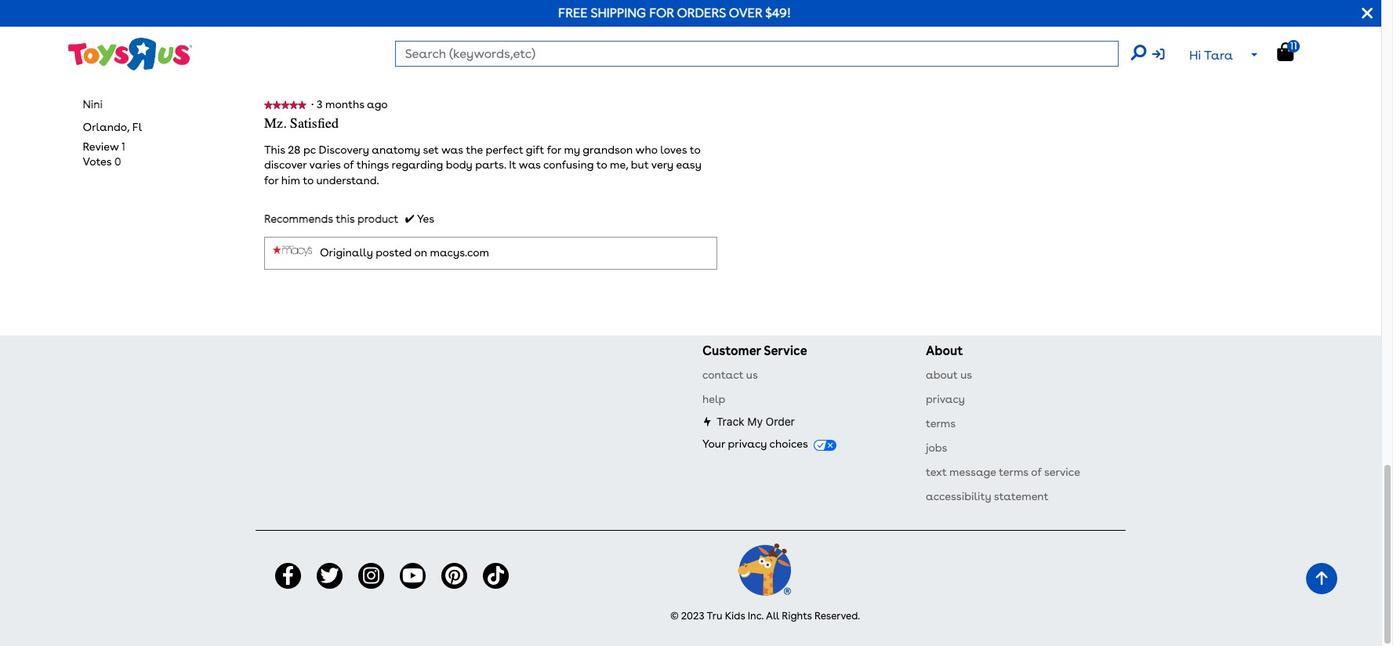 Task type: vqa. For each thing, say whether or not it's contained in the screenshot.
choices at the bottom of the page
yes



Task type: describe. For each thing, give the bounding box(es) containing it.
track my order
[[717, 415, 795, 428]]

very
[[651, 159, 674, 171]]

contact
[[703, 369, 744, 381]]

track
[[717, 415, 745, 428]]

help
[[703, 393, 726, 405]]

2 vertical spatial to
[[303, 174, 314, 186]]

customer service
[[703, 344, 807, 358]]

confusing
[[543, 159, 594, 171]]

help link
[[703, 393, 726, 405]]

your privacy choices link
[[703, 438, 837, 451]]

11 link
[[1277, 40, 1310, 62]]

accessibility statement
[[926, 490, 1049, 503]]

free shipping for orders over $49! link
[[558, 5, 791, 20]]

him
[[281, 174, 300, 186]]

parts.
[[475, 159, 506, 171]]

posted
[[376, 246, 412, 259]]

text message terms of service link
[[926, 466, 1080, 478]]

your
[[703, 438, 725, 450]]

0 vertical spatial 1
[[87, 24, 93, 36]]

message
[[950, 466, 996, 478]]

varies
[[309, 159, 341, 171]]

anatomy
[[372, 143, 420, 156]]

Enter Keyword or Item No. search field
[[395, 41, 1119, 67]]

0 inside orlando, fl review 1 votes 0
[[114, 156, 121, 168]]

1 horizontal spatial of
[[1031, 466, 1042, 478]]

hi tara button
[[1152, 41, 1268, 71]]

service
[[764, 344, 807, 358]]

it
[[509, 159, 516, 171]]

about
[[926, 344, 963, 358]]

mz.
[[264, 115, 286, 132]]

©
[[670, 610, 679, 622]]

but
[[631, 159, 649, 171]]

close button image
[[1362, 5, 1373, 22]]

body
[[446, 159, 472, 171]]

me,
[[610, 159, 628, 171]]

0 vertical spatial for
[[547, 143, 561, 156]]

✔
[[405, 213, 414, 225]]

understand.
[[316, 174, 379, 186]]

0 vertical spatial terms
[[926, 417, 956, 430]]

grandson
[[583, 143, 633, 156]]

shipping
[[591, 5, 646, 20]]

text
[[926, 466, 947, 478]]

choices
[[770, 438, 808, 450]]

discover
[[264, 159, 307, 171]]

1 ★
[[87, 24, 101, 36]]

terms link
[[926, 417, 956, 430]]

satisfied
[[290, 115, 339, 132]]

months
[[325, 98, 364, 110]]

customer
[[703, 344, 761, 358]]

© 2023 tru kids inc. all rights reserved.
[[670, 610, 860, 622]]

0 horizontal spatial for
[[264, 174, 279, 186]]

my
[[564, 143, 580, 156]]

track my order button
[[703, 415, 795, 428]]

0 vertical spatial was
[[441, 143, 463, 156]]

easy
[[676, 159, 702, 171]]

free shipping for orders over $49!
[[558, 5, 791, 20]]

orlando,
[[83, 121, 130, 134]]

set
[[423, 143, 439, 156]]

votes
[[83, 156, 112, 168]]

originally posted on macys.com
[[320, 246, 489, 259]]

hi tara
[[1189, 48, 1233, 63]]

fl
[[132, 121, 142, 134]]

1 horizontal spatial was
[[519, 159, 541, 171]]

1 inside orlando, fl review 1 votes 0
[[122, 140, 125, 153]]

tru
[[707, 610, 722, 622]]

toys r us image
[[67, 36, 192, 72]]

recommends this product ✔ yes
[[264, 213, 434, 225]]

0 vertical spatial to
[[690, 143, 701, 156]]

pc
[[303, 143, 316, 156]]

macys.com
[[430, 246, 489, 259]]

macys.com image
[[273, 246, 312, 256]]

text message terms of service
[[926, 466, 1080, 478]]

privacy link
[[926, 393, 965, 405]]

things
[[357, 159, 389, 171]]

2023
[[681, 610, 705, 622]]

all
[[766, 610, 779, 622]]



Task type: locate. For each thing, give the bounding box(es) containing it.
perfect
[[486, 143, 523, 156]]

1 horizontal spatial 0
[[277, 23, 284, 36]]

2 us from the left
[[961, 369, 972, 381]]

0 horizontal spatial privacy
[[728, 438, 767, 450]]

list
[[83, 139, 125, 170]]

us down customer service
[[746, 369, 758, 381]]

0 vertical spatial 0
[[277, 23, 284, 36]]

contact us link
[[703, 369, 758, 381]]

over
[[729, 5, 762, 20]]

kids
[[725, 610, 745, 622]]

0 horizontal spatial to
[[303, 174, 314, 186]]

ago
[[367, 98, 388, 110]]

product
[[358, 213, 398, 225]]

review
[[83, 140, 119, 153]]

to down grandson on the left
[[597, 159, 607, 171]]

of left service
[[1031, 466, 1042, 478]]

0 horizontal spatial us
[[746, 369, 758, 381]]

nini
[[83, 98, 103, 110]]

on
[[414, 246, 427, 259]]

1 horizontal spatial 1
[[122, 140, 125, 153]]

3
[[317, 98, 323, 110]]

accessibility statement link
[[926, 490, 1049, 503]]

for left him
[[264, 174, 279, 186]]

1 vertical spatial to
[[597, 159, 607, 171]]

of up the understand.
[[343, 159, 354, 171]]

0 horizontal spatial 0
[[114, 156, 121, 168]]

0 horizontal spatial 1
[[87, 24, 93, 36]]

about us
[[926, 369, 972, 381]]

of
[[343, 159, 354, 171], [1031, 466, 1042, 478]]

0 horizontal spatial was
[[441, 143, 463, 156]]

28
[[288, 143, 301, 156]]

None search field
[[395, 41, 1146, 67]]

who
[[636, 143, 658, 156]]

about
[[926, 369, 958, 381]]

orders
[[677, 5, 726, 20]]

privacy down about us
[[926, 393, 965, 405]]

this
[[264, 143, 285, 156]]

recommends
[[264, 213, 333, 225]]

1 vertical spatial privacy
[[728, 438, 767, 450]]

about us link
[[926, 369, 972, 381]]

service
[[1044, 466, 1080, 478]]

us for customer service
[[746, 369, 758, 381]]

was down gift
[[519, 159, 541, 171]]

· 3 months ago
[[311, 98, 393, 110]]

★
[[93, 25, 101, 34]]

0 horizontal spatial terms
[[926, 417, 956, 430]]

order
[[766, 415, 795, 428]]

1 horizontal spatial terms
[[999, 466, 1029, 478]]

★★★★★
[[264, 101, 306, 109], [264, 101, 306, 109]]

the
[[466, 143, 483, 156]]

0 vertical spatial of
[[343, 159, 354, 171]]

1 vertical spatial for
[[264, 174, 279, 186]]

rights
[[782, 610, 812, 622]]

hi
[[1189, 48, 1201, 63]]

0 horizontal spatial of
[[343, 159, 354, 171]]

sign in image
[[1152, 48, 1165, 60]]

1 vertical spatial of
[[1031, 466, 1042, 478]]

1 vertical spatial terms
[[999, 466, 1029, 478]]

was
[[441, 143, 463, 156], [519, 159, 541, 171]]

list containing review
[[83, 139, 125, 170]]

us
[[746, 369, 758, 381], [961, 369, 972, 381]]

free
[[558, 5, 588, 20]]

0 vertical spatial privacy
[[926, 393, 965, 405]]

1 us from the left
[[746, 369, 758, 381]]

reserved.
[[815, 610, 860, 622]]

2 horizontal spatial to
[[690, 143, 701, 156]]

yes
[[417, 213, 434, 225]]

accessibility
[[926, 490, 992, 503]]

us right about
[[961, 369, 972, 381]]

jobs
[[926, 442, 948, 454]]

1 vertical spatial 0
[[114, 156, 121, 168]]

regarding
[[392, 159, 443, 171]]

to up easy
[[690, 143, 701, 156]]

this 28 pc discovery anatomy set was the perfect gift for my grandson who loves to discover varies of things regarding body parts. it was confusing to me, but very easy for him to understand.
[[264, 143, 702, 186]]

of inside this 28 pc discovery anatomy set was the perfect gift for my grandson who loves to discover varies of things regarding body parts. it was confusing to me, but very easy for him to understand.
[[343, 159, 354, 171]]

1 horizontal spatial us
[[961, 369, 972, 381]]

your privacy choices
[[703, 438, 811, 450]]

for
[[547, 143, 561, 156], [264, 174, 279, 186]]

terms up statement
[[999, 466, 1029, 478]]

1 horizontal spatial to
[[597, 159, 607, 171]]

statement
[[994, 490, 1049, 503]]

1 horizontal spatial for
[[547, 143, 561, 156]]

privacy
[[926, 393, 965, 405], [728, 438, 767, 450]]

mz. satisfied
[[264, 115, 339, 132]]

this
[[336, 213, 355, 225]]

loves
[[660, 143, 687, 156]]

1 up toys r us image
[[87, 24, 93, 36]]

privacy inside 'your privacy choices' link
[[728, 438, 767, 450]]

us for about
[[961, 369, 972, 381]]

terms up jobs
[[926, 417, 956, 430]]

$49!
[[765, 5, 791, 20]]

discovery
[[319, 143, 369, 156]]

contact us
[[703, 369, 758, 381]]

tara
[[1204, 48, 1233, 63]]

1 horizontal spatial privacy
[[926, 393, 965, 405]]

0
[[277, 23, 284, 36], [114, 156, 121, 168]]

for left my
[[547, 143, 561, 156]]

to right him
[[303, 174, 314, 186]]

for
[[649, 5, 674, 20]]

11
[[1290, 40, 1297, 52]]

1 right review
[[122, 140, 125, 153]]

privacy down track my order button
[[728, 438, 767, 450]]

originally
[[320, 246, 373, 259]]

privacy choices icon image
[[814, 440, 837, 451]]

was up body
[[441, 143, 463, 156]]

shopping bag image
[[1277, 42, 1294, 61]]

jobs link
[[926, 442, 948, 454]]

1 vertical spatial was
[[519, 159, 541, 171]]

my
[[748, 415, 763, 428]]

orlando, fl review 1 votes 0
[[83, 121, 142, 168]]

gift
[[526, 143, 544, 156]]

terms
[[926, 417, 956, 430], [999, 466, 1029, 478]]

inc.
[[748, 610, 764, 622]]

·
[[311, 98, 314, 110]]

1 vertical spatial 1
[[122, 140, 125, 153]]



